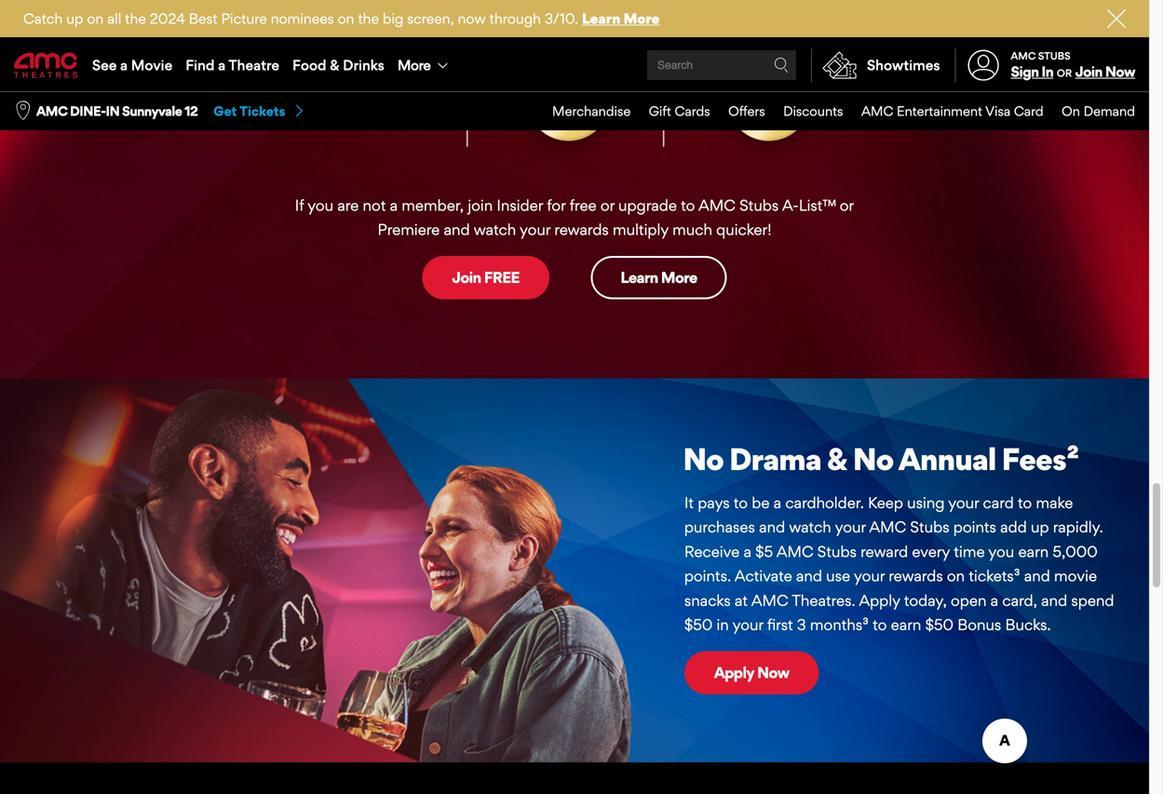 Task type: vqa. For each thing, say whether or not it's contained in the screenshot.
It
yes



Task type: describe. For each thing, give the bounding box(es) containing it.
on demand
[[1062, 103, 1136, 119]]

gift cards
[[649, 103, 711, 119]]

you inside it pays to be a cardholder. keep using your card to make purchases and watch your amc stubs points add up rapidly. receive a $5 amc stubs reward every time you earn 5,000 points. activate and use your rewards on tickets³ and movie snacks at amc theatres. apply today, open a card, and spend $50 in your first 3 months³ to earn $50 bonus bucks.
[[989, 543, 1015, 561]]

2 $50 from the left
[[926, 616, 954, 635]]

theatre
[[229, 56, 280, 74]]

on demand link
[[1044, 92, 1136, 130]]

find a theatre link
[[179, 39, 286, 91]]

watch inside it pays to be a cardholder. keep using your card to make purchases and watch your amc stubs points add up rapidly. receive a $5 amc stubs reward every time you earn 5,000 points. activate and use your rewards on tickets³ and movie snacks at amc theatres. apply today, open a card, and spend $50 in your first 3 months³ to earn $50 bonus bucks.
[[790, 518, 832, 537]]

and down "movie"
[[1042, 592, 1068, 610]]

merchandise link
[[534, 92, 631, 130]]

get
[[214, 103, 237, 119]]

and up theatres.
[[797, 567, 823, 586]]

a inside "link"
[[218, 56, 226, 74]]

1 vertical spatial learn more link
[[591, 256, 727, 299]]

discounts link
[[766, 92, 844, 130]]

amc stubs sign in or join now
[[1012, 50, 1136, 80]]

receive
[[685, 543, 740, 561]]

stubs up every
[[911, 518, 950, 537]]

5,000
[[1053, 543, 1098, 561]]

food & drinks
[[293, 56, 385, 74]]

see a movie
[[92, 56, 173, 74]]

2 vertical spatial more
[[661, 268, 698, 287]]

apply inside it pays to be a cardholder. keep using your card to make purchases and watch your amc stubs points add up rapidly. receive a $5 amc stubs reward every time you earn 5,000 points. activate and use your rewards on tickets³ and movie snacks at amc theatres. apply today, open a card, and spend $50 in your first 3 months³ to earn $50 bonus bucks.
[[860, 592, 901, 610]]

nominees
[[271, 10, 334, 27]]

1 horizontal spatial &
[[827, 441, 848, 478]]

1 horizontal spatial on
[[338, 10, 355, 27]]

0 horizontal spatial on
[[87, 10, 104, 27]]

picture
[[221, 10, 267, 27]]

see
[[92, 56, 117, 74]]

offers link
[[711, 92, 766, 130]]

screen,
[[407, 10, 454, 27]]

fees²
[[1002, 441, 1079, 478]]

showtimes link
[[812, 48, 941, 82]]

annual
[[899, 441, 997, 478]]

find
[[186, 56, 215, 74]]

it pays to be a cardholder. keep using your card to make purchases and watch your amc stubs points add up rapidly. receive a $5 amc stubs reward every time you earn 5,000 points. activate and use your rewards on tickets³ and movie snacks at amc theatres. apply today, open a card, and spend $50 in your first 3 months³ to earn $50 bonus bucks.
[[685, 494, 1115, 635]]

offers
[[729, 103, 766, 119]]

quicker!
[[717, 220, 772, 239]]

your right in
[[733, 616, 764, 635]]

sign in button
[[1012, 63, 1054, 80]]

drama
[[730, 441, 822, 478]]

demand
[[1084, 103, 1136, 119]]

0 vertical spatial more
[[624, 10, 660, 27]]

sunnyvale
[[122, 103, 182, 119]]

big
[[383, 10, 404, 27]]

your up points
[[949, 494, 980, 512]]

for
[[547, 196, 566, 215]]

visa
[[986, 103, 1011, 119]]

member,
[[402, 196, 464, 215]]

on inside it pays to be a cardholder. keep using your card to make purchases and watch your amc stubs points add up rapidly. receive a $5 amc stubs reward every time you earn 5,000 points. activate and use your rewards on tickets³ and movie snacks at amc theatres. apply today, open a card, and spend $50 in your first 3 months³ to earn $50 bonus bucks.
[[948, 567, 965, 586]]

amc down keep
[[870, 518, 907, 537]]

at
[[735, 592, 748, 610]]

to inside if you are not a member, join insider for free or upgrade to amc stubs a-list™ or premiere and watch your rewards multiply much quicker!
[[681, 196, 696, 215]]

amc down the showtimes link
[[862, 103, 894, 119]]

to right months³
[[873, 616, 887, 635]]

no drama & no annual fees²
[[683, 441, 1079, 478]]

rewards inside if you are not a member, join insider for free or upgrade to amc stubs a-list™ or premiere and watch your rewards multiply much quicker!
[[555, 220, 609, 239]]

free
[[570, 196, 597, 215]]

activate
[[735, 567, 793, 586]]

join now button
[[1076, 63, 1136, 80]]

a right see
[[120, 56, 128, 74]]

2 the from the left
[[358, 10, 379, 27]]

bucks.
[[1006, 616, 1052, 635]]

2 no from the left
[[853, 441, 894, 478]]

pays
[[698, 494, 730, 512]]

snacks
[[685, 592, 731, 610]]

months³
[[811, 616, 869, 635]]

amc inside if you are not a member, join insider for free or upgrade to amc stubs a-list™ or premiere and watch your rewards multiply much quicker!
[[699, 196, 736, 215]]

it
[[685, 494, 694, 512]]

reward
[[861, 543, 909, 561]]

in
[[717, 616, 729, 635]]

stubs up use
[[818, 543, 857, 561]]

apply now
[[715, 664, 790, 682]]

in
[[106, 103, 120, 119]]

sign in or join amc stubs element
[[956, 39, 1136, 91]]

stubs inside if you are not a member, join insider for free or upgrade to amc stubs a-list™ or premiere and watch your rewards multiply much quicker!
[[740, 196, 779, 215]]

amc entertainment visa card
[[862, 103, 1044, 119]]

find a theatre
[[186, 56, 280, 74]]

food & drinks link
[[286, 39, 391, 91]]

merchandise
[[553, 103, 631, 119]]

learn inside 'link'
[[621, 268, 658, 287]]

apply now link
[[685, 652, 820, 695]]

movie
[[131, 56, 173, 74]]

a inside if you are not a member, join insider for free or upgrade to amc stubs a-list™ or premiere and watch your rewards multiply much quicker!
[[390, 196, 398, 215]]

and inside if you are not a member, join insider for free or upgrade to amc stubs a-list™ or premiere and watch your rewards multiply much quicker!
[[444, 220, 470, 239]]

amc dine-in sunnyvale 12
[[36, 103, 198, 119]]

through
[[490, 10, 541, 27]]

1 no from the left
[[683, 441, 724, 478]]

gift
[[649, 103, 672, 119]]

card,
[[1003, 592, 1038, 610]]

get tickets link
[[214, 103, 306, 120]]

join free
[[452, 268, 520, 287]]

and up $5
[[759, 518, 786, 537]]

amc down 'activate'
[[752, 592, 789, 610]]

use
[[827, 567, 851, 586]]

you inside if you are not a member, join insider for free or upgrade to amc stubs a-list™ or premiere and watch your rewards multiply much quicker!
[[308, 196, 334, 215]]

to left be
[[734, 494, 748, 512]]

showtimes
[[868, 56, 941, 74]]

submit search icon image
[[774, 58, 789, 73]]

a left $5
[[744, 543, 752, 561]]

card
[[1015, 103, 1044, 119]]

1 $50 from the left
[[685, 616, 713, 635]]

insider
[[497, 196, 543, 215]]

0 horizontal spatial or
[[601, 196, 615, 215]]

entertainment
[[897, 103, 983, 119]]

on
[[1062, 103, 1081, 119]]

open
[[951, 592, 987, 610]]

3
[[798, 616, 807, 635]]

card
[[984, 494, 1015, 512]]

drinks
[[343, 56, 385, 74]]

amc inside amc stubs sign in or join now
[[1012, 50, 1036, 62]]

premiere
[[378, 220, 440, 239]]



Task type: locate. For each thing, give the bounding box(es) containing it.
0 horizontal spatial earn
[[891, 616, 922, 635]]

a right find
[[218, 56, 226, 74]]

a-
[[783, 196, 799, 215]]

you up tickets³
[[989, 543, 1015, 561]]

earn down the add
[[1019, 543, 1049, 561]]

no
[[683, 441, 724, 478], [853, 441, 894, 478]]

menu up merchandise link
[[0, 39, 1150, 91]]

rewards inside it pays to be a cardholder. keep using your card to make purchases and watch your amc stubs points add up rapidly. receive a $5 amc stubs reward every time you earn 5,000 points. activate and use your rewards on tickets³ and movie snacks at amc theatres. apply today, open a card, and spend $50 in your first 3 months³ to earn $50 bonus bucks.
[[889, 567, 944, 586]]

get tickets
[[214, 103, 286, 119]]

0 vertical spatial you
[[308, 196, 334, 215]]

stubs up in
[[1039, 50, 1071, 62]]

menu containing merchandise
[[534, 92, 1136, 130]]

& right food
[[330, 56, 340, 74]]

more inside button
[[398, 56, 431, 74]]

credit card launch image
[[294, 0, 855, 193]]

search the AMC website text field
[[655, 58, 774, 72]]

1 horizontal spatial you
[[989, 543, 1015, 561]]

or right in
[[1058, 67, 1073, 79]]

more down much
[[661, 268, 698, 287]]

1 vertical spatial up
[[1032, 518, 1050, 537]]

rapidly.
[[1054, 518, 1104, 537]]

amc left dine-
[[36, 103, 67, 119]]

now up demand
[[1106, 63, 1136, 80]]

the left big
[[358, 10, 379, 27]]

join
[[1076, 63, 1103, 80], [452, 268, 481, 287]]

to up much
[[681, 196, 696, 215]]

0 horizontal spatial rewards
[[555, 220, 609, 239]]

a right not
[[390, 196, 398, 215]]

earn down today,
[[891, 616, 922, 635]]

stubs up the quicker! at right
[[740, 196, 779, 215]]

cards
[[675, 103, 711, 119]]

catch up on all the 2024 best picture nominees on the big screen, now through 3/10. learn more
[[23, 10, 660, 27]]

0 vertical spatial watch
[[474, 220, 516, 239]]

discounts
[[784, 103, 844, 119]]

apply left today,
[[860, 592, 901, 610]]

1 the from the left
[[125, 10, 146, 27]]

1 horizontal spatial no
[[853, 441, 894, 478]]

or inside amc stubs sign in or join now
[[1058, 67, 1073, 79]]

watch down join
[[474, 220, 516, 239]]

your down the cardholder.
[[835, 518, 866, 537]]

on left all at the top left of page
[[87, 10, 104, 27]]

& up the cardholder.
[[827, 441, 848, 478]]

stubs inside amc stubs sign in or join now
[[1039, 50, 1071, 62]]

and up the card,
[[1025, 567, 1051, 586]]

best
[[189, 10, 218, 27]]

watch down the cardholder.
[[790, 518, 832, 537]]

more button
[[391, 39, 459, 91]]

1 vertical spatial &
[[827, 441, 848, 478]]

0 horizontal spatial $50
[[685, 616, 713, 635]]

12
[[185, 103, 198, 119]]

and down join
[[444, 220, 470, 239]]

join inside amc stubs sign in or join now
[[1076, 63, 1103, 80]]

watch
[[474, 220, 516, 239], [790, 518, 832, 537]]

make
[[1037, 494, 1074, 512]]

1 horizontal spatial more
[[624, 10, 660, 27]]

if
[[295, 196, 304, 215]]

all
[[107, 10, 121, 27]]

gift cards link
[[631, 92, 711, 130]]

stubs
[[1039, 50, 1071, 62], [740, 196, 779, 215], [911, 518, 950, 537], [818, 543, 857, 561]]

or right free in the top of the page
[[601, 196, 615, 215]]

now
[[1106, 63, 1136, 80], [758, 664, 790, 682]]

1 horizontal spatial up
[[1032, 518, 1050, 537]]

1 horizontal spatial the
[[358, 10, 379, 27]]

learn more link
[[582, 10, 660, 27], [591, 256, 727, 299]]

amc up sign
[[1012, 50, 1036, 62]]

food
[[293, 56, 327, 74]]

tickets
[[240, 103, 286, 119]]

0 vertical spatial join
[[1076, 63, 1103, 80]]

free
[[484, 268, 520, 287]]

sign
[[1012, 63, 1040, 80]]

0 vertical spatial rewards
[[555, 220, 609, 239]]

multiply
[[613, 220, 669, 239]]

1 vertical spatial join
[[452, 268, 481, 287]]

up right catch
[[66, 10, 83, 27]]

0 horizontal spatial the
[[125, 10, 146, 27]]

on up open
[[948, 567, 965, 586]]

now inside amc stubs sign in or join now
[[1106, 63, 1136, 80]]

0 vertical spatial up
[[66, 10, 83, 27]]

amc logo image
[[14, 53, 79, 78], [14, 53, 79, 78]]

now
[[458, 10, 486, 27]]

up inside it pays to be a cardholder. keep using your card to make purchases and watch your amc stubs points add up rapidly. receive a $5 amc stubs reward every time you earn 5,000 points. activate and use your rewards on tickets³ and movie snacks at amc theatres. apply today, open a card, and spend $50 in your first 3 months³ to earn $50 bonus bucks.
[[1032, 518, 1050, 537]]

$5
[[756, 543, 773, 561]]

purchases
[[685, 518, 756, 537]]

dine-
[[70, 103, 106, 119]]

user profile image
[[958, 50, 1010, 81]]

learn
[[582, 10, 621, 27], [621, 268, 658, 287]]

rewards
[[555, 220, 609, 239], [889, 567, 944, 586]]

watch inside if you are not a member, join insider for free or upgrade to amc stubs a-list™ or premiere and watch your rewards multiply much quicker!
[[474, 220, 516, 239]]

be
[[752, 494, 770, 512]]

close this dialog image
[[1117, 738, 1136, 756]]

1 horizontal spatial watch
[[790, 518, 832, 537]]

join
[[468, 196, 493, 215]]

up
[[66, 10, 83, 27], [1032, 518, 1050, 537]]

spend
[[1072, 592, 1115, 610]]

1 vertical spatial apply
[[715, 664, 755, 682]]

0 vertical spatial now
[[1106, 63, 1136, 80]]

every
[[913, 543, 951, 561]]

1 vertical spatial watch
[[790, 518, 832, 537]]

1 vertical spatial learn
[[621, 268, 658, 287]]

in
[[1042, 63, 1054, 80]]

0 horizontal spatial &
[[330, 56, 340, 74]]

list™
[[799, 196, 836, 215]]

0 horizontal spatial you
[[308, 196, 334, 215]]

you right the if
[[308, 196, 334, 215]]

2 horizontal spatial or
[[1058, 67, 1073, 79]]

1 vertical spatial menu
[[534, 92, 1136, 130]]

or
[[1058, 67, 1073, 79], [601, 196, 615, 215], [840, 196, 855, 215]]

or right list™
[[840, 196, 855, 215]]

1 horizontal spatial rewards
[[889, 567, 944, 586]]

the right all at the top left of page
[[125, 10, 146, 27]]

learn down multiply
[[621, 268, 658, 287]]

using
[[908, 494, 945, 512]]

0 horizontal spatial join
[[452, 268, 481, 287]]

menu
[[0, 39, 1150, 91], [534, 92, 1136, 130]]

1 horizontal spatial join
[[1076, 63, 1103, 80]]

movie
[[1055, 567, 1098, 586]]

first
[[768, 616, 794, 635]]

a
[[120, 56, 128, 74], [218, 56, 226, 74], [390, 196, 398, 215], [774, 494, 782, 512], [744, 543, 752, 561], [991, 592, 999, 610]]

0 vertical spatial earn
[[1019, 543, 1049, 561]]

0 vertical spatial learn
[[582, 10, 621, 27]]

0 horizontal spatial apply
[[715, 664, 755, 682]]

on
[[87, 10, 104, 27], [338, 10, 355, 27], [948, 567, 965, 586]]

cardholder.
[[786, 494, 865, 512]]

amc up much
[[699, 196, 736, 215]]

upgrade
[[619, 196, 677, 215]]

1 vertical spatial now
[[758, 664, 790, 682]]

0 vertical spatial &
[[330, 56, 340, 74]]

the
[[125, 10, 146, 27], [358, 10, 379, 27]]

on right nominees
[[338, 10, 355, 27]]

more down screen,
[[398, 56, 431, 74]]

today,
[[905, 592, 948, 610]]

1 horizontal spatial apply
[[860, 592, 901, 610]]

more right the 3/10. at left top
[[624, 10, 660, 27]]

0 vertical spatial menu
[[0, 39, 1150, 91]]

amc right $5
[[777, 543, 814, 561]]

to right card
[[1018, 494, 1033, 512]]

keep
[[869, 494, 904, 512]]

rewards down free in the top of the page
[[555, 220, 609, 239]]

1 horizontal spatial now
[[1106, 63, 1136, 80]]

now down the first
[[758, 664, 790, 682]]

1 vertical spatial you
[[989, 543, 1015, 561]]

join up on demand link
[[1076, 63, 1103, 80]]

rewards up today,
[[889, 567, 944, 586]]

theatres.
[[792, 592, 856, 610]]

menu down showtimes image
[[534, 92, 1136, 130]]

0 horizontal spatial no
[[683, 441, 724, 478]]

2024
[[150, 10, 185, 27]]

your down "insider" at left
[[520, 220, 551, 239]]

amc inside button
[[36, 103, 67, 119]]

see a movie link
[[86, 39, 179, 91]]

amc
[[1012, 50, 1036, 62], [862, 103, 894, 119], [36, 103, 67, 119], [699, 196, 736, 215], [870, 518, 907, 537], [777, 543, 814, 561], [752, 592, 789, 610]]

learn right the 3/10. at left top
[[582, 10, 621, 27]]

your down 'reward'
[[854, 567, 885, 586]]

points.
[[685, 567, 732, 586]]

1 vertical spatial earn
[[891, 616, 922, 635]]

1 vertical spatial rewards
[[889, 567, 944, 586]]

points
[[954, 518, 997, 537]]

1 horizontal spatial $50
[[926, 616, 954, 635]]

1 horizontal spatial or
[[840, 196, 855, 215]]

2 horizontal spatial on
[[948, 567, 965, 586]]

learn more
[[621, 268, 698, 287]]

2 horizontal spatial more
[[661, 268, 698, 287]]

& inside menu
[[330, 56, 340, 74]]

your inside if you are not a member, join insider for free or upgrade to amc stubs a-list™ or premiere and watch your rewards multiply much quicker!
[[520, 220, 551, 239]]

0 vertical spatial learn more link
[[582, 10, 660, 27]]

0 horizontal spatial watch
[[474, 220, 516, 239]]

1 vertical spatial more
[[398, 56, 431, 74]]

learn more link down multiply
[[591, 256, 727, 299]]

1 horizontal spatial earn
[[1019, 543, 1049, 561]]

apply down in
[[715, 664, 755, 682]]

a right be
[[774, 494, 782, 512]]

$50 left in
[[685, 616, 713, 635]]

add
[[1001, 518, 1028, 537]]

tickets³
[[969, 567, 1021, 586]]

time
[[954, 543, 985, 561]]

up right the add
[[1032, 518, 1050, 537]]

3/10.
[[545, 10, 579, 27]]

no up pays
[[683, 441, 724, 478]]

$50 down today,
[[926, 616, 954, 635]]

0 vertical spatial apply
[[860, 592, 901, 610]]

0 horizontal spatial now
[[758, 664, 790, 682]]

no up keep
[[853, 441, 894, 478]]

0 horizontal spatial up
[[66, 10, 83, 27]]

0 horizontal spatial more
[[398, 56, 431, 74]]

join left free
[[452, 268, 481, 287]]

catch
[[23, 10, 63, 27]]

learn more link right the 3/10. at left top
[[582, 10, 660, 27]]

showtimes image
[[813, 48, 868, 82]]

more
[[624, 10, 660, 27], [398, 56, 431, 74], [661, 268, 698, 287]]

menu containing more
[[0, 39, 1150, 91]]

a down tickets³
[[991, 592, 999, 610]]



